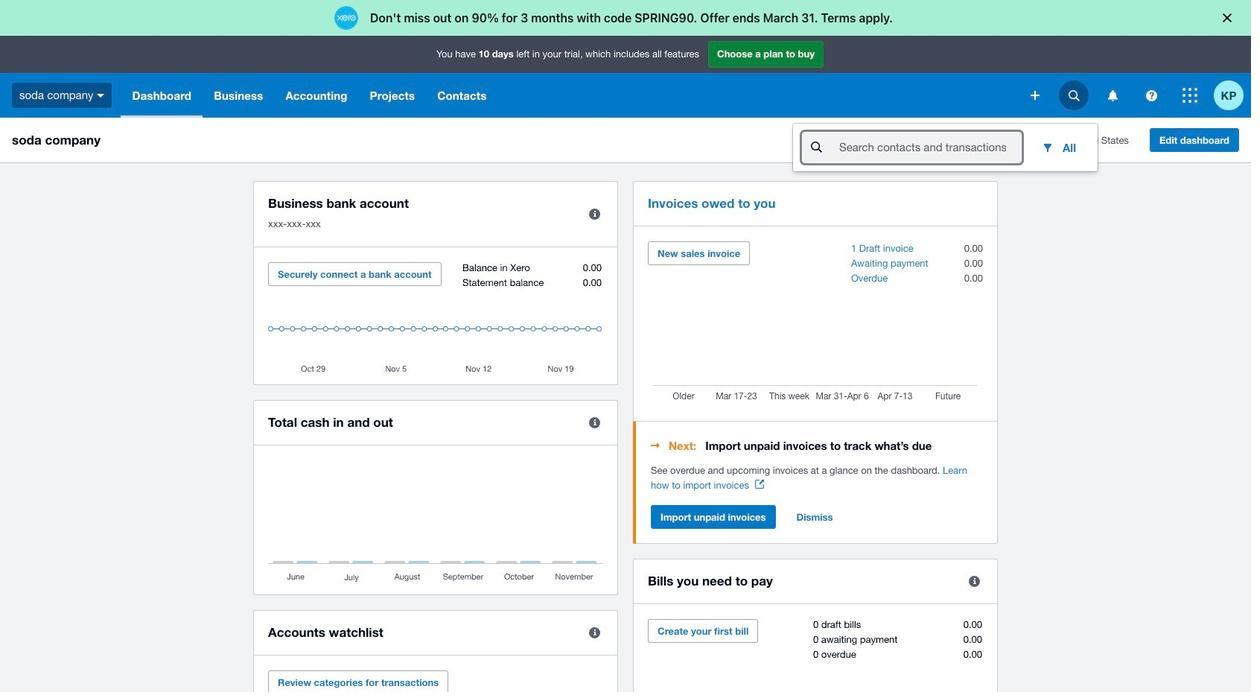 Task type: locate. For each thing, give the bounding box(es) containing it.
Search contacts and transactions search field
[[838, 133, 1021, 162]]

heading
[[651, 437, 983, 454]]

None search field
[[802, 132, 1021, 163]]

0 horizontal spatial svg image
[[1069, 90, 1080, 101]]

empty state widget for the total cash in and out feature, displaying a column graph summarising bank transaction data as total money in versus total money out across all connected bank accounts, enabling a visual comparison of the two amounts. image
[[268, 460, 603, 583]]

1 svg image from the left
[[1069, 90, 1080, 101]]

0 horizontal spatial svg image
[[97, 94, 105, 97]]

2 horizontal spatial svg image
[[1146, 90, 1157, 101]]

svg image
[[1069, 90, 1080, 101], [1108, 90, 1118, 101], [1146, 90, 1157, 101]]

1 horizontal spatial svg image
[[1108, 90, 1118, 101]]

group
[[793, 124, 1098, 171]]

banner
[[0, 36, 1252, 171]]

dialog
[[0, 0, 1252, 36]]

panel body document
[[651, 463, 983, 493], [651, 463, 983, 493]]

1 horizontal spatial svg image
[[1031, 91, 1040, 100]]

2 svg image from the left
[[1108, 90, 1118, 101]]

svg image
[[1183, 88, 1198, 103], [1031, 91, 1040, 100], [97, 94, 105, 97]]



Task type: describe. For each thing, give the bounding box(es) containing it.
empty state bank feed widget with a tooltip explaining the feature. includes a 'securely connect a bank account' button and a data-less flat line graph marking four weekly dates, indicating future account balance tracking. image
[[268, 262, 603, 373]]

opens in a new tab image
[[755, 480, 764, 489]]

select filter image
[[1036, 136, 1060, 159]]

2 horizontal spatial svg image
[[1183, 88, 1198, 103]]

empty state of the bills widget with a 'create your first bill' button and an unpopulated column graph. image
[[648, 619, 983, 692]]

3 svg image from the left
[[1146, 90, 1157, 101]]



Task type: vqa. For each thing, say whether or not it's contained in the screenshot.
topmost Purchase
no



